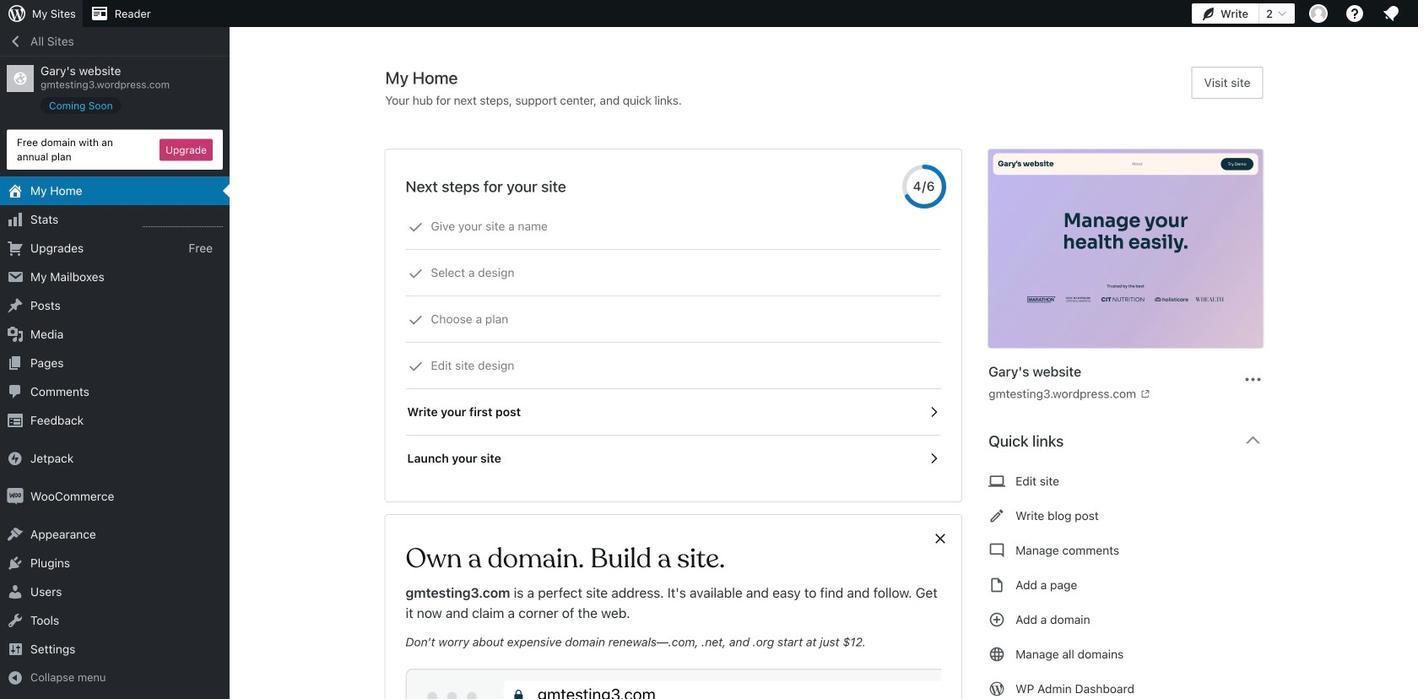 Task type: locate. For each thing, give the bounding box(es) containing it.
mode_comment image
[[989, 541, 1006, 561]]

0 vertical spatial img image
[[7, 450, 24, 467]]

2 task complete image from the top
[[408, 359, 424, 374]]

task complete image
[[408, 220, 424, 235], [408, 312, 424, 328]]

1 task complete image from the top
[[408, 220, 424, 235]]

1 task complete image from the top
[[408, 266, 424, 281]]

1 vertical spatial task complete image
[[408, 359, 424, 374]]

dismiss domain name promotion image
[[933, 529, 949, 549]]

task enabled image
[[927, 451, 942, 466]]

2 task complete image from the top
[[408, 312, 424, 328]]

main content
[[386, 67, 1277, 699]]

progress bar
[[903, 165, 947, 209]]

my profile image
[[1310, 4, 1329, 23]]

img image
[[7, 450, 24, 467], [7, 488, 24, 505]]

manage your notifications image
[[1382, 3, 1402, 24]]

insert_drive_file image
[[989, 575, 1006, 595]]

1 vertical spatial task complete image
[[408, 312, 424, 328]]

task enabled image
[[927, 405, 942, 420]]

1 vertical spatial img image
[[7, 488, 24, 505]]

0 vertical spatial task complete image
[[408, 220, 424, 235]]

0 vertical spatial task complete image
[[408, 266, 424, 281]]

task complete image
[[408, 266, 424, 281], [408, 359, 424, 374]]

help image
[[1345, 3, 1366, 24]]



Task type: describe. For each thing, give the bounding box(es) containing it.
launchpad checklist element
[[406, 204, 942, 481]]

highest hourly views 0 image
[[143, 216, 223, 227]]

laptop image
[[989, 471, 1006, 492]]

1 img image from the top
[[7, 450, 24, 467]]

2 img image from the top
[[7, 488, 24, 505]]

more options for site gary's website image
[[1244, 369, 1264, 390]]

edit image
[[989, 506, 1006, 526]]



Task type: vqa. For each thing, say whether or not it's contained in the screenshot.
Search Search Field
no



